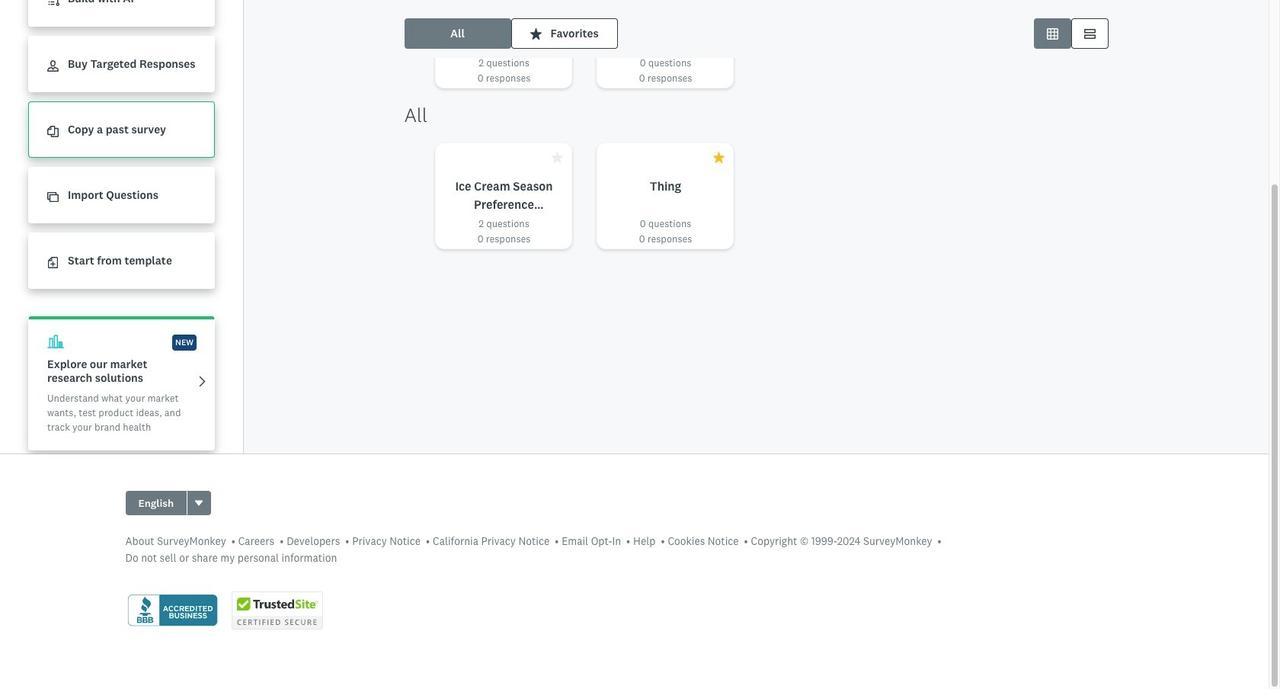 Task type: locate. For each thing, give the bounding box(es) containing it.
user image
[[47, 60, 59, 72]]

documentclone image
[[47, 126, 59, 137]]

1 horizontal spatial starfilled image
[[552, 152, 563, 163]]

documentplus image
[[47, 257, 59, 269]]

language dropdown image
[[194, 498, 204, 508], [195, 500, 203, 506]]

starfilled image
[[530, 28, 542, 39], [552, 152, 563, 163]]

1 vertical spatial starfilled image
[[552, 152, 563, 163]]

0 vertical spatial starfilled image
[[530, 28, 542, 39]]

group
[[125, 491, 211, 515]]

clone image
[[47, 192, 59, 203]]



Task type: vqa. For each thing, say whether or not it's contained in the screenshot.
group
yes



Task type: describe. For each thing, give the bounding box(es) containing it.
trustedsite helps keep you safe from identity theft, credit card fraud, spyware, spam, viruses and online scams image
[[231, 592, 323, 630]]

starfilled image
[[713, 152, 725, 163]]

click to verify bbb accreditation and to see a bbb report. image
[[125, 593, 219, 629]]

0 horizontal spatial starfilled image
[[530, 28, 542, 39]]

chevronright image
[[197, 376, 208, 387]]

grid image
[[1047, 28, 1059, 39]]

textboxmultiple image
[[1084, 28, 1096, 39]]



